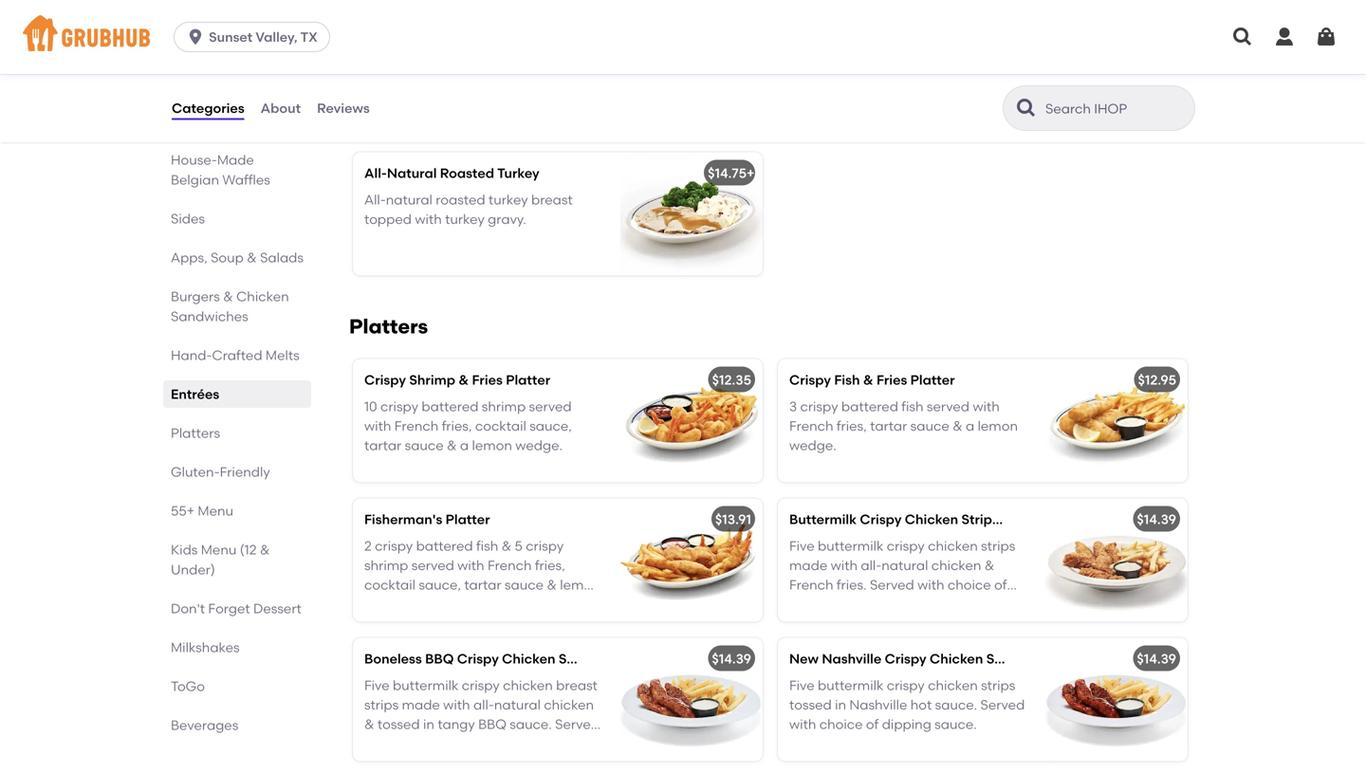 Task type: locate. For each thing, give the bounding box(es) containing it.
cocktail inside the 2 crispy battered fish & 5 crispy shrimp served with french fries, cocktail sauce, tartar sauce & lemon wedge.
[[364, 577, 416, 593]]

french left fries.
[[790, 577, 834, 593]]

0 vertical spatial natural
[[386, 192, 433, 208]]

0 horizontal spatial a
[[460, 437, 469, 453]]

0 horizontal spatial topped
[[364, 211, 412, 227]]

buttermilk
[[818, 538, 884, 554], [393, 678, 459, 694], [818, 678, 884, 694]]

breast inside all-natural roasted turkey breast topped with turkey gravy.
[[531, 192, 573, 208]]

salisbury
[[406, 52, 465, 69]]

0 horizontal spatial sauce
[[405, 437, 444, 453]]

2 horizontal spatial sauce
[[911, 418, 950, 434]]

1 vertical spatial in
[[835, 697, 847, 713]]

strips for new nashville crispy chicken strips & fries
[[987, 651, 1024, 667]]

0 horizontal spatial turkey
[[445, 211, 485, 227]]

waffles
[[222, 172, 270, 188]]

0 horizontal spatial served
[[412, 558, 454, 574]]

onions right mushrooms
[[512, 72, 555, 88]]

0 horizontal spatial lemon
[[472, 437, 512, 453]]

battered down the crispy fish & fries platter
[[842, 399, 899, 415]]

onions inside "sirloin salisbury steak topped with sauteed mushrooms & onions in a rich beef gravy."
[[512, 72, 555, 88]]

five buttermilk crispy chicken strips tossed in nashville hot sauce. served with choice of dipping sauce.
[[790, 678, 1025, 732]]

2 svg image from the left
[[1315, 26, 1338, 48]]

french down 'shrimp'
[[395, 418, 439, 434]]

crispy right the 3
[[801, 399, 839, 415]]

2 all- from the top
[[364, 192, 386, 208]]

fries,
[[442, 418, 472, 434], [837, 418, 867, 434], [535, 558, 565, 574]]

0 vertical spatial all-
[[861, 558, 882, 574]]

breast
[[531, 192, 573, 208], [556, 678, 598, 694]]

strips down buttermilk crispy chicken strips & fries
[[982, 538, 1016, 554]]

belgian
[[171, 172, 219, 188]]

chicken up five buttermilk crispy chicken breast strips made with all-natural chicken & tossed in tangy bbq sauce. served with french fries & choice of sauce.
[[502, 651, 556, 667]]

five inside five buttermilk crispy chicken strips made with all-natural chicken & french fries. served with choice of sauce.
[[790, 538, 815, 554]]

nashville up dipping
[[850, 697, 908, 713]]

1 vertical spatial strips
[[982, 678, 1016, 694]]

bbq right boneless
[[425, 651, 454, 667]]

rich
[[364, 91, 389, 107]]

2
[[364, 538, 372, 554]]

0 horizontal spatial in
[[423, 716, 435, 732]]

sunset valley, tx
[[209, 29, 318, 45]]

gravy. down mushrooms
[[424, 91, 463, 107]]

milkshakes
[[171, 640, 240, 656]]

sauce down 5
[[505, 577, 544, 593]]

breast for all-natural roasted turkey breast topped with turkey gravy.
[[531, 192, 573, 208]]

a hearty portion of tender sirloin steak tips* sautéed with grilled onions & mushrooms. button
[[778, 13, 1188, 136]]

0 vertical spatial topped
[[508, 52, 555, 69]]

crispy down boneless bbq crispy chicken strips & fries
[[462, 678, 500, 694]]

chicken up the "hot"
[[930, 651, 984, 667]]

served inside 10 crispy battered shrimp served with french fries, cocktail sauce, tartar sauce & a lemon wedge.
[[529, 399, 572, 415]]

0 vertical spatial lemon
[[978, 418, 1018, 434]]

sauce inside the 2 crispy battered fish & 5 crispy shrimp served with french fries, cocktail sauce, tartar sauce & lemon wedge.
[[505, 577, 544, 593]]

crispy up the 3
[[790, 372, 831, 388]]

battered for served
[[416, 538, 473, 554]]

fish left 5
[[476, 538, 498, 554]]

0 vertical spatial menu
[[198, 503, 233, 519]]

french left the fries
[[395, 736, 439, 752]]

with inside all-natural roasted turkey breast topped with turkey gravy.
[[415, 211, 442, 227]]

nashville right new on the bottom of page
[[822, 651, 882, 667]]

crispy fish & fries platter image
[[1046, 359, 1188, 483]]

served
[[870, 577, 915, 593], [981, 697, 1025, 713], [555, 716, 600, 732]]

roasted
[[440, 165, 494, 181]]

choice inside five buttermilk crispy chicken strips tossed in nashville hot sauce. served with choice of dipping sauce.
[[820, 716, 863, 732]]

sauce down 'shrimp'
[[405, 437, 444, 453]]

served inside 3 crispy battered fish served with french fries, tartar sauce & a lemon wedge.
[[927, 399, 970, 415]]

fish inside 3 crispy battered fish served with french fries, tartar sauce & a lemon wedge.
[[902, 399, 924, 415]]

cocktail
[[475, 418, 527, 434], [364, 577, 416, 593]]

1 horizontal spatial in
[[558, 72, 569, 88]]

0 vertical spatial strips
[[982, 538, 1016, 554]]

strips
[[962, 511, 999, 528], [559, 651, 596, 667], [987, 651, 1024, 667]]

hearty
[[802, 52, 844, 69]]

buttermilk inside five buttermilk crispy chicken breast strips made with all-natural chicken & tossed in tangy bbq sauce. served with french fries & choice of sauce.
[[393, 678, 459, 694]]

search icon image
[[1016, 97, 1038, 120]]

gravy. inside all-natural roasted turkey breast topped with turkey gravy.
[[488, 211, 527, 227]]

0 vertical spatial sauce
[[911, 418, 950, 434]]

tx
[[301, 29, 318, 45]]

natural
[[386, 192, 433, 208], [882, 558, 929, 574], [494, 697, 541, 713]]

of inside five buttermilk crispy chicken strips tossed in nashville hot sauce. served with choice of dipping sauce.
[[866, 716, 879, 732]]

chicken
[[236, 289, 289, 305], [905, 511, 959, 528], [502, 651, 556, 667], [930, 651, 984, 667]]

made up tangy
[[402, 697, 440, 713]]

battered down fisherman's platter
[[416, 538, 473, 554]]

sirloin steak tips image
[[1046, 13, 1188, 136]]

sauce
[[911, 418, 950, 434], [405, 437, 444, 453], [505, 577, 544, 593]]

sauce. inside five buttermilk crispy chicken strips made with all-natural chicken & french fries. served with choice of sauce.
[[790, 596, 832, 612]]

breast inside five buttermilk crispy chicken breast strips made with all-natural chicken & tossed in tangy bbq sauce. served with french fries & choice of sauce.
[[556, 678, 598, 694]]

natural
[[387, 165, 437, 181]]

tartar inside 10 crispy battered shrimp served with french fries, cocktail sauce, tartar sauce & a lemon wedge.
[[364, 437, 402, 453]]

1 vertical spatial turkey
[[445, 211, 485, 227]]

crispy right 5
[[526, 538, 564, 554]]

1 horizontal spatial served
[[870, 577, 915, 593]]

svg image
[[1274, 26, 1296, 48], [1315, 26, 1338, 48]]

menu left (12
[[201, 542, 237, 558]]

1 horizontal spatial lemon
[[560, 577, 600, 593]]

wedge. inside the 2 crispy battered fish & 5 crispy shrimp served with french fries, cocktail sauce, tartar sauce & lemon wedge.
[[364, 596, 412, 612]]

$14.39 for new nashville crispy chicken strips & fries
[[1137, 651, 1177, 667]]

& inside 'a hearty portion of tender sirloin steak tips* sautéed with grilled onions & mushrooms.'
[[835, 91, 845, 107]]

buttermilk for with
[[818, 538, 884, 554]]

five down buttermilk
[[790, 538, 815, 554]]

friendly
[[220, 464, 270, 480]]

0 vertical spatial bbq
[[425, 651, 454, 667]]

1 vertical spatial bbq
[[478, 716, 507, 732]]

sauce.
[[790, 596, 832, 612], [935, 697, 978, 713], [510, 716, 552, 732], [935, 716, 977, 732], [548, 736, 590, 752]]

platter up 3 crispy battered fish served with french fries, tartar sauce & a lemon wedge.
[[911, 372, 955, 388]]

menu
[[198, 503, 233, 519], [201, 542, 237, 558]]

breast down turkey
[[531, 192, 573, 208]]

fisherman's platter
[[364, 511, 490, 528]]

1 horizontal spatial svg image
[[1315, 26, 1338, 48]]

1 vertical spatial lemon
[[472, 437, 512, 453]]

0 horizontal spatial fries,
[[442, 418, 472, 434]]

roasted
[[436, 192, 486, 208]]

battered inside 10 crispy battered shrimp served with french fries, cocktail sauce, tartar sauce & a lemon wedge.
[[422, 399, 479, 415]]

crispy
[[381, 399, 419, 415], [801, 399, 839, 415], [375, 538, 413, 554], [526, 538, 564, 554], [887, 538, 925, 554], [462, 678, 500, 694], [887, 678, 925, 694]]

fish down the crispy fish & fries platter
[[902, 399, 924, 415]]

0 horizontal spatial onions
[[512, 72, 555, 88]]

1 vertical spatial a
[[966, 418, 975, 434]]

choice inside five buttermilk crispy chicken breast strips made with all-natural chicken & tossed in tangy bbq sauce. served with french fries & choice of sauce.
[[485, 736, 529, 752]]

apps,
[[171, 250, 208, 266]]

1 horizontal spatial fries,
[[535, 558, 565, 574]]

0 vertical spatial a
[[572, 72, 581, 88]]

shrimp down crispy shrimp & fries platter
[[482, 399, 526, 415]]

platters up gluten-
[[171, 425, 220, 441]]

strips down new nashville crispy chicken strips & fries
[[982, 678, 1016, 694]]

1 horizontal spatial topped
[[508, 52, 555, 69]]

five for five buttermilk crispy chicken breast strips made with all-natural chicken & tossed in tangy bbq sauce. served with french fries & choice of sauce.
[[364, 678, 390, 694]]

strips for &
[[982, 538, 1016, 554]]

buttermilk inside five buttermilk crispy chicken strips made with all-natural chicken & french fries. served with choice of sauce.
[[818, 538, 884, 554]]

0 horizontal spatial wedge.
[[364, 596, 412, 612]]

don't
[[171, 601, 205, 617]]

strips for boneless bbq crispy chicken strips & fries
[[559, 651, 596, 667]]

turkey
[[497, 165, 540, 181]]

1 vertical spatial shrimp
[[364, 558, 408, 574]]

1 vertical spatial all-
[[474, 697, 494, 713]]

strips inside five buttermilk crispy chicken strips made with all-natural chicken & french fries. served with choice of sauce.
[[982, 538, 1016, 554]]

1 horizontal spatial shrimp
[[482, 399, 526, 415]]

1 horizontal spatial svg image
[[1232, 26, 1255, 48]]

1 svg image from the left
[[1274, 26, 1296, 48]]

kids menu (12 & under)
[[171, 542, 270, 578]]

tartar down the crispy fish & fries platter
[[870, 418, 908, 434]]

0 vertical spatial turkey
[[489, 192, 528, 208]]

sunset valley, tx button
[[174, 22, 338, 52]]

fries, inside the 2 crispy battered fish & 5 crispy shrimp served with french fries, cocktail sauce, tartar sauce & lemon wedge.
[[535, 558, 565, 574]]

0 horizontal spatial bbq
[[425, 651, 454, 667]]

2 horizontal spatial served
[[927, 399, 970, 415]]

2 horizontal spatial wedge.
[[790, 437, 837, 453]]

all- down "all-natural roasted turkey"
[[364, 192, 386, 208]]

shrimp
[[482, 399, 526, 415], [364, 558, 408, 574]]

1 horizontal spatial turkey
[[489, 192, 528, 208]]

topped inside "sirloin salisbury steak topped with sauteed mushrooms & onions in a rich beef gravy."
[[508, 52, 555, 69]]

tossed left tangy
[[378, 716, 420, 732]]

wedge. inside 3 crispy battered fish served with french fries, tartar sauce & a lemon wedge.
[[790, 437, 837, 453]]

crispy right buttermilk
[[860, 511, 902, 528]]

crispy up five buttermilk crispy chicken strips tossed in nashville hot sauce. served with choice of dipping sauce.
[[885, 651, 927, 667]]

in inside "sirloin salisbury steak topped with sauteed mushrooms & onions in a rich beef gravy."
[[558, 72, 569, 88]]

topped right steak
[[508, 52, 555, 69]]

tartar
[[870, 418, 908, 434], [364, 437, 402, 453], [464, 577, 502, 593]]

fries, inside 3 crispy battered fish served with french fries, tartar sauce & a lemon wedge.
[[837, 418, 867, 434]]

1 horizontal spatial all-
[[861, 558, 882, 574]]

fish inside the 2 crispy battered fish & 5 crispy shrimp served with french fries, cocktail sauce, tartar sauce & lemon wedge.
[[476, 538, 498, 554]]

fries, for a
[[442, 418, 472, 434]]

crispy up the "hot"
[[887, 678, 925, 694]]

menu for 55+
[[198, 503, 233, 519]]

a
[[790, 52, 799, 69]]

1 horizontal spatial sauce
[[505, 577, 544, 593]]

buttermilk up fries.
[[818, 538, 884, 554]]

1 horizontal spatial served
[[529, 399, 572, 415]]

1 vertical spatial menu
[[201, 542, 237, 558]]

kids
[[171, 542, 198, 558]]

a hearty portion of tender sirloin steak tips* sautéed with grilled onions & mushrooms.
[[790, 52, 996, 107]]

1 horizontal spatial gravy.
[[488, 211, 527, 227]]

5
[[515, 538, 523, 554]]

topped down natural
[[364, 211, 412, 227]]

55+ menu
[[171, 503, 233, 519]]

boneless bbq crispy chicken strips & fries image
[[621, 638, 763, 762]]

cocktail down crispy shrimp & fries platter
[[475, 418, 527, 434]]

0 horizontal spatial served
[[555, 716, 600, 732]]

sauce inside 3 crispy battered fish served with french fries, tartar sauce & a lemon wedge.
[[911, 418, 950, 434]]

0 vertical spatial made
[[790, 558, 828, 574]]

0 horizontal spatial made
[[402, 697, 440, 713]]

all- inside all-natural roasted turkey breast topped with turkey gravy.
[[364, 192, 386, 208]]

battered inside 3 crispy battered fish served with french fries, tartar sauce & a lemon wedge.
[[842, 399, 899, 415]]

buttermilk down boneless
[[393, 678, 459, 694]]

turkey down "roasted"
[[445, 211, 485, 227]]

lemon
[[978, 418, 1018, 434], [472, 437, 512, 453], [560, 577, 600, 593]]

new nashville crispy chicken strips & fries
[[790, 651, 1071, 667]]

natural down natural
[[386, 192, 433, 208]]

0 horizontal spatial svg image
[[1274, 26, 1296, 48]]

$14.39
[[1137, 511, 1177, 528], [712, 651, 752, 667], [1137, 651, 1177, 667]]

chicken
[[928, 538, 978, 554], [932, 558, 982, 574], [503, 678, 553, 694], [928, 678, 978, 694], [544, 697, 594, 713]]

french down the 3
[[790, 418, 834, 434]]

chicken for buttermilk crispy chicken strips & fries
[[928, 538, 978, 554]]

2 vertical spatial choice
[[485, 736, 529, 752]]

served for sauce,
[[529, 399, 572, 415]]

2 vertical spatial tartar
[[464, 577, 502, 593]]

0 vertical spatial breast
[[531, 192, 573, 208]]

0 vertical spatial nashville
[[822, 651, 882, 667]]

svg image
[[1232, 26, 1255, 48], [186, 28, 205, 47]]

all- up fries.
[[861, 558, 882, 574]]

chicken for new nashville crispy chicken strips & fries
[[928, 678, 978, 694]]

buttermilk down new on the bottom of page
[[818, 678, 884, 694]]

1 horizontal spatial cocktail
[[475, 418, 527, 434]]

five inside five buttermilk crispy chicken breast strips made with all-natural chicken & tossed in tangy bbq sauce. served with french fries & choice of sauce.
[[364, 678, 390, 694]]

a inside 10 crispy battered shrimp served with french fries, cocktail sauce, tartar sauce & a lemon wedge.
[[460, 437, 469, 453]]

0 horizontal spatial choice
[[485, 736, 529, 752]]

served inside the 2 crispy battered fish & 5 crispy shrimp served with french fries, cocktail sauce, tartar sauce & lemon wedge.
[[412, 558, 454, 574]]

0 vertical spatial onions
[[512, 72, 555, 88]]

crispy
[[364, 372, 406, 388], [790, 372, 831, 388], [860, 511, 902, 528], [457, 651, 499, 667], [885, 651, 927, 667]]

strips
[[982, 538, 1016, 554], [982, 678, 1016, 694], [364, 697, 399, 713]]

choice down buttermilk crispy chicken strips & fries
[[948, 577, 992, 593]]

svg image inside sunset valley, tx button
[[186, 28, 205, 47]]

platters up 'shrimp'
[[349, 315, 428, 339]]

1 vertical spatial sauce,
[[419, 577, 461, 593]]

five down new on the bottom of page
[[790, 678, 815, 694]]

Search IHOP search field
[[1044, 100, 1189, 118]]

0 vertical spatial tartar
[[870, 418, 908, 434]]

buttermilk
[[790, 511, 857, 528]]

$14.39 for buttermilk crispy chicken strips & fries
[[1137, 511, 1177, 528]]

sauce,
[[530, 418, 572, 434], [419, 577, 461, 593]]

natural down buttermilk crispy chicken strips & fries
[[882, 558, 929, 574]]

sauce down the crispy fish & fries platter
[[911, 418, 950, 434]]

turkey down turkey
[[489, 192, 528, 208]]

sauce, inside 10 crispy battered shrimp served with french fries, cocktail sauce, tartar sauce & a lemon wedge.
[[530, 418, 572, 434]]

in inside five buttermilk crispy chicken breast strips made with all-natural chicken & tossed in tangy bbq sauce. served with french fries & choice of sauce.
[[423, 716, 435, 732]]

chicken down the salads on the left top of page
[[236, 289, 289, 305]]

1 horizontal spatial fish
[[902, 399, 924, 415]]

2 vertical spatial lemon
[[560, 577, 600, 593]]

with inside 3 crispy battered fish served with french fries, tartar sauce & a lemon wedge.
[[973, 399, 1000, 415]]

shrimp inside 10 crispy battered shrimp served with french fries, cocktail sauce, tartar sauce & a lemon wedge.
[[482, 399, 526, 415]]

0 horizontal spatial gravy.
[[424, 91, 463, 107]]

0 vertical spatial all-
[[364, 165, 387, 181]]

0 vertical spatial served
[[870, 577, 915, 593]]

battered down crispy shrimp & fries platter
[[422, 399, 479, 415]]

1 horizontal spatial tartar
[[464, 577, 502, 593]]

all- inside five buttermilk crispy chicken breast strips made with all-natural chicken & tossed in tangy bbq sauce. served with french fries & choice of sauce.
[[474, 697, 494, 713]]

all- up tangy
[[474, 697, 494, 713]]

menu inside kids menu (12 & under)
[[201, 542, 237, 558]]

made
[[790, 558, 828, 574], [402, 697, 440, 713]]

crispy inside five buttermilk crispy chicken breast strips made with all-natural chicken & tossed in tangy bbq sauce. served with french fries & choice of sauce.
[[462, 678, 500, 694]]

gravy. down turkey
[[488, 211, 527, 227]]

tartar down 10
[[364, 437, 402, 453]]

1 horizontal spatial choice
[[820, 716, 863, 732]]

2 vertical spatial a
[[460, 437, 469, 453]]

topped
[[508, 52, 555, 69], [364, 211, 412, 227]]

0 vertical spatial fish
[[902, 399, 924, 415]]

buttermilk inside five buttermilk crispy chicken strips tossed in nashville hot sauce. served with choice of dipping sauce.
[[818, 678, 884, 694]]

2 vertical spatial in
[[423, 716, 435, 732]]

all-
[[364, 165, 387, 181], [364, 192, 386, 208]]

all-natural roasted turkey image
[[621, 152, 763, 276]]

sauce inside 10 crispy battered shrimp served with french fries, cocktail sauce, tartar sauce & a lemon wedge.
[[405, 437, 444, 453]]

french down 5
[[488, 558, 532, 574]]

1 vertical spatial served
[[981, 697, 1025, 713]]

tossed down new on the bottom of page
[[790, 697, 832, 713]]

chicken inside five buttermilk crispy chicken strips tossed in nashville hot sauce. served with choice of dipping sauce.
[[928, 678, 978, 694]]

natural down boneless bbq crispy chicken strips & fries
[[494, 697, 541, 713]]

all- down "reviews" button
[[364, 165, 387, 181]]

sirloin salisbury steak topped with sauteed mushrooms & onions in a rich beef gravy. button
[[353, 13, 763, 136]]

1 horizontal spatial made
[[790, 558, 828, 574]]

with
[[558, 52, 585, 69], [916, 72, 943, 88], [415, 211, 442, 227], [973, 399, 1000, 415], [364, 418, 391, 434], [458, 558, 485, 574], [831, 558, 858, 574], [918, 577, 945, 593], [443, 697, 470, 713], [790, 716, 817, 732], [364, 736, 391, 752]]

1 vertical spatial tartar
[[364, 437, 402, 453]]

sunset
[[209, 29, 253, 45]]

chicken inside burgers & chicken sandwiches
[[236, 289, 289, 305]]

0 vertical spatial shrimp
[[482, 399, 526, 415]]

crispy inside 10 crispy battered shrimp served with french fries, cocktail sauce, tartar sauce & a lemon wedge.
[[381, 399, 419, 415]]

fries, inside 10 crispy battered shrimp served with french fries, cocktail sauce, tartar sauce & a lemon wedge.
[[442, 418, 472, 434]]

platter up the 2 crispy battered fish & 5 crispy shrimp served with french fries, cocktail sauce, tartar sauce & lemon wedge. at the left bottom of the page
[[446, 511, 490, 528]]

0 horizontal spatial svg image
[[186, 28, 205, 47]]

2 horizontal spatial choice
[[948, 577, 992, 593]]

0 vertical spatial sauce,
[[530, 418, 572, 434]]

0 horizontal spatial fish
[[476, 538, 498, 554]]

menu right the "55+"
[[198, 503, 233, 519]]

tossed
[[790, 697, 832, 713], [378, 716, 420, 732]]

1 vertical spatial onions
[[790, 91, 832, 107]]

breast down boneless bbq crispy chicken strips & fries
[[556, 678, 598, 694]]

main navigation navigation
[[0, 0, 1367, 74]]

made inside five buttermilk crispy chicken breast strips made with all-natural chicken & tossed in tangy bbq sauce. served with french fries & choice of sauce.
[[402, 697, 440, 713]]

2 horizontal spatial a
[[966, 418, 975, 434]]

1 vertical spatial made
[[402, 697, 440, 713]]

0 horizontal spatial natural
[[386, 192, 433, 208]]

boneless bbq crispy chicken strips & fries
[[364, 651, 643, 667]]

tossed inside five buttermilk crispy chicken strips tossed in nashville hot sauce. served with choice of dipping sauce.
[[790, 697, 832, 713]]

1 all- from the top
[[364, 165, 387, 181]]

cocktail down 2
[[364, 577, 416, 593]]

0 horizontal spatial platters
[[171, 425, 220, 441]]

1 horizontal spatial onions
[[790, 91, 832, 107]]

strips down boneless
[[364, 697, 399, 713]]

1 horizontal spatial sauce,
[[530, 418, 572, 434]]

1 vertical spatial natural
[[882, 558, 929, 574]]

french inside the 2 crispy battered fish & 5 crispy shrimp served with french fries, cocktail sauce, tartar sauce & lemon wedge.
[[488, 558, 532, 574]]

1 vertical spatial gravy.
[[488, 211, 527, 227]]

$14.39 for boneless bbq crispy chicken strips & fries
[[712, 651, 752, 667]]

1 vertical spatial fish
[[476, 538, 498, 554]]

boneless
[[364, 651, 422, 667]]

2 vertical spatial strips
[[364, 697, 399, 713]]

choice
[[948, 577, 992, 593], [820, 716, 863, 732], [485, 736, 529, 752]]

crispy fish & fries platter
[[790, 372, 955, 388]]

breast for five buttermilk crispy chicken breast strips made with all-natural chicken & tossed in tangy bbq sauce. served with french fries & choice of sauce.
[[556, 678, 598, 694]]

bbq right tangy
[[478, 716, 507, 732]]

turkey
[[489, 192, 528, 208], [445, 211, 485, 227]]

0 horizontal spatial tossed
[[378, 716, 420, 732]]

2 horizontal spatial served
[[981, 697, 1025, 713]]

in inside five buttermilk crispy chicken strips tossed in nashville hot sauce. served with choice of dipping sauce.
[[835, 697, 847, 713]]

made down buttermilk
[[790, 558, 828, 574]]

platter up 10 crispy battered shrimp served with french fries, cocktail sauce, tartar sauce & a lemon wedge.
[[506, 372, 551, 388]]

all-
[[861, 558, 882, 574], [474, 697, 494, 713]]

fish
[[902, 399, 924, 415], [476, 538, 498, 554]]

strips inside five buttermilk crispy chicken breast strips made with all-natural chicken & tossed in tangy bbq sauce. served with french fries & choice of sauce.
[[364, 697, 399, 713]]

in
[[558, 72, 569, 88], [835, 697, 847, 713], [423, 716, 435, 732]]

1 horizontal spatial natural
[[494, 697, 541, 713]]

(12
[[240, 542, 257, 558]]

2 vertical spatial sauce
[[505, 577, 544, 593]]

buttermilk for made
[[393, 678, 459, 694]]

choice right the fries
[[485, 736, 529, 752]]

shrimp down 2
[[364, 558, 408, 574]]

strips inside five buttermilk crispy chicken strips tossed in nashville hot sauce. served with choice of dipping sauce.
[[982, 678, 1016, 694]]

tartar up boneless bbq crispy chicken strips & fries
[[464, 577, 502, 593]]

& inside "sirloin salisbury steak topped with sauteed mushrooms & onions in a rich beef gravy."
[[499, 72, 509, 88]]

battered for cocktail
[[422, 399, 479, 415]]

1 vertical spatial sauce
[[405, 437, 444, 453]]

five inside five buttermilk crispy chicken strips tossed in nashville hot sauce. served with choice of dipping sauce.
[[790, 678, 815, 694]]

choice left dipping
[[820, 716, 863, 732]]

2 vertical spatial served
[[555, 716, 600, 732]]

2 horizontal spatial lemon
[[978, 418, 1018, 434]]

battered inside the 2 crispy battered fish & 5 crispy shrimp served with french fries, cocktail sauce, tartar sauce & lemon wedge.
[[416, 538, 473, 554]]

crispy down buttermilk crispy chicken strips & fries
[[887, 538, 925, 554]]

five down boneless
[[364, 678, 390, 694]]

crispy up five buttermilk crispy chicken breast strips made with all-natural chicken & tossed in tangy bbq sauce. served with french fries & choice of sauce.
[[457, 651, 499, 667]]

crispy right 10
[[381, 399, 419, 415]]

fries
[[442, 736, 469, 752]]

onions down steak
[[790, 91, 832, 107]]

1 horizontal spatial platter
[[506, 372, 551, 388]]

fish for sauce
[[902, 399, 924, 415]]

wedge. inside 10 crispy battered shrimp served with french fries, cocktail sauce, tartar sauce & a lemon wedge.
[[516, 437, 563, 453]]

2 vertical spatial natural
[[494, 697, 541, 713]]



Task type: vqa. For each thing, say whether or not it's contained in the screenshot.
SMOKED SAUSAGE WITH MILD FLAVORS.
no



Task type: describe. For each thing, give the bounding box(es) containing it.
togo
[[171, 679, 205, 695]]

with inside the 2 crispy battered fish & 5 crispy shrimp served with french fries, cocktail sauce, tartar sauce & lemon wedge.
[[458, 558, 485, 574]]

sandwiches
[[171, 308, 248, 325]]

crispy up 10
[[364, 372, 406, 388]]

platter for fish
[[911, 372, 955, 388]]

buttermilk for in
[[818, 678, 884, 694]]

gluten-friendly
[[171, 464, 270, 480]]

made
[[217, 152, 254, 168]]

crispy shrimp & fries platter
[[364, 372, 551, 388]]

$14.75 +
[[708, 165, 755, 181]]

fries.
[[837, 577, 867, 593]]

natural inside five buttermilk crispy chicken breast strips made with all-natural chicken & tossed in tangy bbq sauce. served with french fries & choice of sauce.
[[494, 697, 541, 713]]

natural inside five buttermilk crispy chicken strips made with all-natural chicken & french fries. served with choice of sauce.
[[882, 558, 929, 574]]

dipping
[[882, 716, 932, 732]]

categories button
[[171, 74, 245, 142]]

all- inside five buttermilk crispy chicken strips made with all-natural chicken & french fries. served with choice of sauce.
[[861, 558, 882, 574]]

melts
[[266, 347, 300, 363]]

3
[[790, 399, 797, 415]]

onions inside 'a hearty portion of tender sirloin steak tips* sautéed with grilled onions & mushrooms.'
[[790, 91, 832, 107]]

platter for shrimp
[[506, 372, 551, 388]]

crispy shrimp & fries platter image
[[621, 359, 763, 483]]

tartar inside the 2 crispy battered fish & 5 crispy shrimp served with french fries, cocktail sauce, tartar sauce & lemon wedge.
[[464, 577, 502, 593]]

battered for tartar
[[842, 399, 899, 415]]

fisherman's
[[364, 511, 443, 528]]

& inside 10 crispy battered shrimp served with french fries, cocktail sauce, tartar sauce & a lemon wedge.
[[447, 437, 457, 453]]

& inside burgers & chicken sandwiches
[[223, 289, 233, 305]]

$12.35
[[712, 372, 752, 388]]

& inside five buttermilk crispy chicken strips made with all-natural chicken & french fries. served with choice of sauce.
[[985, 558, 995, 574]]

natural inside all-natural roasted turkey breast topped with turkey gravy.
[[386, 192, 433, 208]]

buttermilk crispy chicken strips & fries image
[[1046, 499, 1188, 622]]

shrimp inside the 2 crispy battered fish & 5 crispy shrimp served with french fries, cocktail sauce, tartar sauce & lemon wedge.
[[364, 558, 408, 574]]

hand-crafted melts
[[171, 347, 300, 363]]

steak
[[790, 72, 825, 88]]

lemon inside 3 crispy battered fish served with french fries, tartar sauce & a lemon wedge.
[[978, 418, 1018, 434]]

burgers & chicken sandwiches
[[171, 289, 289, 325]]

dessert
[[253, 601, 302, 617]]

topped inside all-natural roasted turkey breast topped with turkey gravy.
[[364, 211, 412, 227]]

fish for with
[[476, 538, 498, 554]]

crispy inside 3 crispy battered fish served with french fries, tartar sauce & a lemon wedge.
[[801, 399, 839, 415]]

of inside 'a hearty portion of tender sirloin steak tips* sautéed with grilled onions & mushrooms.'
[[897, 52, 910, 69]]

french inside 3 crispy battered fish served with french fries, tartar sauce & a lemon wedge.
[[790, 418, 834, 434]]

2 crispy battered fish & 5 crispy shrimp served with french fries, cocktail sauce, tartar sauce & lemon wedge.
[[364, 538, 600, 612]]

10
[[364, 399, 377, 415]]

five buttermilk crispy chicken breast strips made with all-natural chicken & tossed in tangy bbq sauce. served with french fries & choice of sauce.
[[364, 678, 600, 752]]

served for sauce
[[927, 399, 970, 415]]

french inside five buttermilk crispy chicken strips made with all-natural chicken & french fries. served with choice of sauce.
[[790, 577, 834, 593]]

valley,
[[256, 29, 298, 45]]

hand-
[[171, 347, 212, 363]]

of inside five buttermilk crispy chicken breast strips made with all-natural chicken & tossed in tangy bbq sauce. served with french fries & choice of sauce.
[[532, 736, 545, 752]]

salads
[[260, 250, 304, 266]]

$12.95
[[1138, 372, 1177, 388]]

3 crispy battered fish served with french fries, tartar sauce & a lemon wedge.
[[790, 399, 1018, 453]]

nashville inside five buttermilk crispy chicken strips tossed in nashville hot sauce. served with choice of dipping sauce.
[[850, 697, 908, 713]]

gluten-
[[171, 464, 220, 480]]

about
[[261, 100, 301, 116]]

reviews
[[317, 100, 370, 116]]

menu for kids
[[201, 542, 237, 558]]

five for five buttermilk crispy chicken strips tossed in nashville hot sauce. served with choice of dipping sauce.
[[790, 678, 815, 694]]

beverages
[[171, 718, 239, 734]]

grilled
[[946, 72, 986, 88]]

$13.91
[[715, 511, 752, 528]]

tossed inside five buttermilk crispy chicken breast strips made with all-natural chicken & tossed in tangy bbq sauce. served with french fries & choice of sauce.
[[378, 716, 420, 732]]

all-natural roasted turkey
[[364, 165, 540, 181]]

bbq inside five buttermilk crispy chicken breast strips made with all-natural chicken & tossed in tangy bbq sauce. served with french fries & choice of sauce.
[[478, 716, 507, 732]]

sirloin salisbury steak image
[[621, 13, 763, 136]]

house-
[[171, 152, 217, 168]]

sauce, inside the 2 crispy battered fish & 5 crispy shrimp served with french fries, cocktail sauce, tartar sauce & lemon wedge.
[[419, 577, 461, 593]]

& inside kids menu (12 & under)
[[260, 542, 270, 558]]

mushrooms.
[[848, 91, 927, 107]]

sirloin
[[959, 52, 996, 69]]

hot
[[911, 697, 932, 713]]

french inside five buttermilk crispy chicken breast strips made with all-natural chicken & tossed in tangy bbq sauce. served with french fries & choice of sauce.
[[395, 736, 439, 752]]

1 vertical spatial platters
[[171, 425, 220, 441]]

tangy
[[438, 716, 475, 732]]

sides
[[171, 211, 205, 227]]

tartar inside 3 crispy battered fish served with french fries, tartar sauce & a lemon wedge.
[[870, 418, 908, 434]]

all-natural roasted turkey breast topped with turkey gravy.
[[364, 192, 573, 227]]

a inside "sirloin salisbury steak topped with sauteed mushrooms & onions in a rich beef gravy."
[[572, 72, 581, 88]]

sauteed
[[364, 72, 417, 88]]

with inside five buttermilk crispy chicken strips tossed in nashville hot sauce. served with choice of dipping sauce.
[[790, 716, 817, 732]]

mushrooms
[[420, 72, 496, 88]]

a inside 3 crispy battered fish served with french fries, tartar sauce & a lemon wedge.
[[966, 418, 975, 434]]

served inside five buttermilk crispy chicken breast strips made with all-natural chicken & tossed in tangy bbq sauce. served with french fries & choice of sauce.
[[555, 716, 600, 732]]

crispy inside five buttermilk crispy chicken strips tossed in nashville hot sauce. served with choice of dipping sauce.
[[887, 678, 925, 694]]

lemon inside the 2 crispy battered fish & 5 crispy shrimp served with french fries, cocktail sauce, tartar sauce & lemon wedge.
[[560, 577, 600, 593]]

choice inside five buttermilk crispy chicken strips made with all-natural chicken & french fries. served with choice of sauce.
[[948, 577, 992, 593]]

fish
[[835, 372, 860, 388]]

five for five buttermilk crispy chicken strips made with all-natural chicken & french fries. served with choice of sauce.
[[790, 538, 815, 554]]

steak
[[468, 52, 504, 69]]

beef
[[392, 91, 421, 107]]

about button
[[260, 74, 302, 142]]

gravy. inside "sirloin salisbury steak topped with sauteed mushrooms & onions in a rich beef gravy."
[[424, 91, 463, 107]]

served inside five buttermilk crispy chicken strips made with all-natural chicken & french fries. served with choice of sauce.
[[870, 577, 915, 593]]

$14.75
[[708, 165, 747, 181]]

1 horizontal spatial platters
[[349, 315, 428, 339]]

all- for natural
[[364, 165, 387, 181]]

fries, for wedge.
[[837, 418, 867, 434]]

crafted
[[212, 347, 262, 363]]

55+
[[171, 503, 195, 519]]

with inside 10 crispy battered shrimp served with french fries, cocktail sauce, tartar sauce & a lemon wedge.
[[364, 418, 391, 434]]

made inside five buttermilk crispy chicken strips made with all-natural chicken & french fries. served with choice of sauce.
[[790, 558, 828, 574]]

categories
[[172, 100, 245, 116]]

crispy inside five buttermilk crispy chicken strips made with all-natural chicken & french fries. served with choice of sauce.
[[887, 538, 925, 554]]

sautéed
[[860, 72, 913, 88]]

with inside "sirloin salisbury steak topped with sauteed mushrooms & onions in a rich beef gravy."
[[558, 52, 585, 69]]

five buttermilk crispy chicken strips made with all-natural chicken & french fries. served with choice of sauce.
[[790, 538, 1016, 612]]

burgers
[[171, 289, 220, 305]]

& inside 3 crispy battered fish served with french fries, tartar sauce & a lemon wedge.
[[953, 418, 963, 434]]

+
[[747, 165, 755, 181]]

with inside 'a hearty portion of tender sirloin steak tips* sautéed with grilled onions & mushrooms.'
[[916, 72, 943, 88]]

lemon inside 10 crispy battered shrimp served with french fries, cocktail sauce, tartar sauce & a lemon wedge.
[[472, 437, 512, 453]]

buttermilk crispy chicken strips & fries
[[790, 511, 1046, 528]]

house-made belgian waffles
[[171, 152, 270, 188]]

cocktail inside 10 crispy battered shrimp served with french fries, cocktail sauce, tartar sauce & a lemon wedge.
[[475, 418, 527, 434]]

new nashville crispy chicken strips & fries image
[[1046, 638, 1188, 762]]

portion
[[847, 52, 894, 69]]

reviews button
[[316, 74, 371, 142]]

don't forget dessert
[[171, 601, 302, 617]]

apps, soup & salads
[[171, 250, 304, 266]]

0 horizontal spatial platter
[[446, 511, 490, 528]]

sirloin salisbury steak topped with sauteed mushrooms & onions in a rich beef gravy.
[[364, 52, 585, 107]]

tips*
[[828, 72, 857, 88]]

entrées
[[171, 386, 219, 402]]

all- for natural
[[364, 192, 386, 208]]

served inside five buttermilk crispy chicken strips tossed in nashville hot sauce. served with choice of dipping sauce.
[[981, 697, 1025, 713]]

chicken for boneless bbq crispy chicken strips & fries
[[503, 678, 553, 694]]

sirloin
[[364, 52, 403, 69]]

french inside 10 crispy battered shrimp served with french fries, cocktail sauce, tartar sauce & a lemon wedge.
[[395, 418, 439, 434]]

of inside five buttermilk crispy chicken strips made with all-natural chicken & french fries. served with choice of sauce.
[[995, 577, 1007, 593]]

shrimp
[[409, 372, 456, 388]]

chicken up five buttermilk crispy chicken strips made with all-natural chicken & french fries. served with choice of sauce.
[[905, 511, 959, 528]]

new
[[790, 651, 819, 667]]

under)
[[171, 562, 215, 578]]

crispy right 2
[[375, 538, 413, 554]]

tender
[[913, 52, 956, 69]]

forget
[[208, 601, 250, 617]]

fisherman's platter image
[[621, 499, 763, 622]]

10 crispy battered shrimp served with french fries, cocktail sauce, tartar sauce & a lemon wedge.
[[364, 399, 572, 453]]

strips for served
[[982, 678, 1016, 694]]



